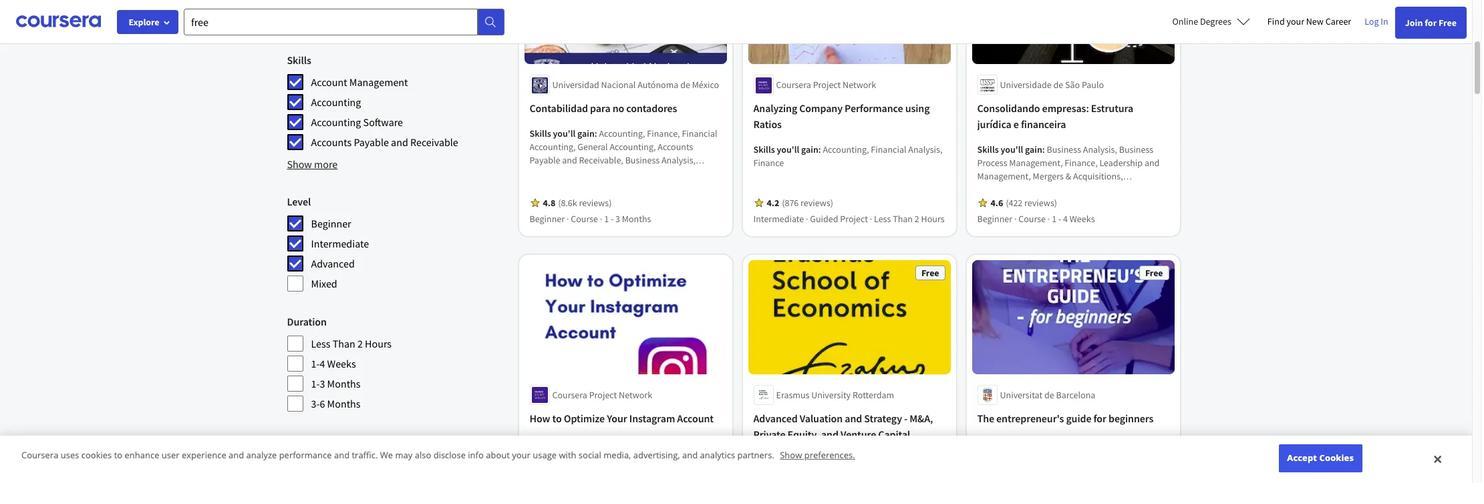 Task type: describe. For each thing, give the bounding box(es) containing it.
analysis, right "data"
[[897, 468, 931, 480]]

financial up the planning,
[[530, 168, 565, 180]]

(8.6k
[[558, 197, 577, 209]]

social
[[579, 450, 601, 462]]

account inside accounting, finance, financial accounting, general accounting, accounts payable and receivable, business analysis, financial analysis, operational analysis, planning, account management
[[568, 181, 600, 193]]

find your new career link
[[1261, 13, 1358, 30]]

contabilidad para no contadores link
[[530, 101, 721, 117]]

guided inside the "learning product" group
[[311, 458, 343, 471]]

analysis, down show preferences. "link" in the bottom right of the page
[[791, 481, 825, 484]]

less inside duration group
[[311, 337, 330, 351]]

analysis, right operational
[[651, 168, 685, 180]]

2 horizontal spatial free
[[1439, 17, 1457, 29]]

1- for 4
[[311, 357, 320, 371]]

universitat
[[1000, 389, 1042, 401]]

1 horizontal spatial free
[[1145, 268, 1163, 280]]

show more button
[[287, 156, 338, 172]]

you'll for advanced
[[777, 454, 799, 466]]

analyzing company performance using ratios link
[[753, 101, 945, 133]]

universidade de são paulo
[[1000, 79, 1104, 91]]

empresas:
[[1042, 102, 1089, 115]]

2 vertical spatial coursera
[[21, 450, 58, 462]]

strategy inside 'business analysis, business process management, finance, leadership and management, mergers & acquisitions, regulations and compliance, strategy and operations, entrepreneurial finance, negotiation, reinforcement learning, accounting'
[[1093, 184, 1125, 196]]

software
[[363, 116, 403, 129]]

receivable
[[410, 136, 458, 149]]

- for jurídica
[[1058, 213, 1061, 225]]

entrepreneur's
[[996, 412, 1064, 426]]

venture
[[841, 428, 876, 442]]

weeks inside duration group
[[327, 357, 356, 371]]

experience
[[182, 450, 226, 462]]

less than 2 hours
[[311, 337, 392, 351]]

4.8 (8.6k reviews)
[[543, 197, 612, 209]]

skills for consolidando empresas: estrutura jurídica e financeira
[[977, 144, 999, 156]]

1 vertical spatial project
[[840, 213, 868, 225]]

enhance
[[125, 450, 159, 462]]

financial down méxico
[[682, 128, 717, 140]]

acquisitions, inside 'business analysis, business process management, finance, leadership and management, mergers & acquisitions, regulations and compliance, strategy and operations, entrepreneurial finance, negotiation, reinforcement learning, accounting'
[[1073, 171, 1123, 183]]

finance, inside accounting, finance, financial accounting, general accounting, accounts payable and receivable, business analysis, financial analysis, operational analysis, planning, account management
[[647, 128, 680, 140]]

consolidando empresas: estrutura jurídica e financeira link
[[977, 101, 1169, 133]]

than inside duration group
[[332, 337, 355, 351]]

finance, up learning,
[[1088, 197, 1121, 209]]

business inside finance, mergers & acquisitions, business analysis, data analysis, financial analysis, investment managemen
[[805, 468, 840, 480]]

analysis, inside 'business analysis, business process management, finance, leadership and management, mergers & acquisitions, regulations and compliance, strategy and operations, entrepreneurial finance, negotiation, reinforcement learning, accounting'
[[1083, 144, 1117, 156]]

analysis, up investment
[[841, 468, 876, 480]]

universidad nacional autónoma de méxico
[[552, 79, 719, 91]]

and right leadership at the top right of the page
[[1144, 157, 1160, 169]]

accounting, down contabilidad at top
[[530, 141, 576, 153]]

gain for para
[[577, 128, 595, 140]]

log in link
[[1358, 13, 1395, 29]]

usage
[[533, 450, 557, 462]]

& inside 'business analysis, business process management, finance, leadership and management, mergers & acquisitions, regulations and compliance, strategy and operations, entrepreneurial finance, negotiation, reinforcement learning, accounting'
[[1066, 171, 1071, 183]]

intermediate for intermediate
[[311, 237, 369, 251]]

duration
[[287, 315, 327, 329]]

you'll for consolidando
[[1001, 144, 1023, 156]]

analysis, inside accounting, financial analysis, finance
[[908, 144, 942, 156]]

1-4 weeks
[[311, 357, 356, 371]]

valuation
[[800, 412, 843, 426]]

beginner for consolidando empresas: estrutura jurídica e financeira
[[977, 213, 1012, 225]]

finance
[[753, 157, 784, 169]]

2 · from the left
[[600, 213, 602, 225]]

0 vertical spatial than
[[893, 213, 913, 225]]

1 horizontal spatial guided
[[810, 213, 838, 225]]

de for jurídica
[[1053, 79, 1063, 91]]

uses
[[61, 450, 79, 462]]

méxico
[[692, 79, 719, 91]]

new
[[1306, 15, 1324, 27]]

0 vertical spatial months
[[622, 213, 651, 225]]

universidade
[[1000, 79, 1052, 91]]

analyze
[[246, 450, 277, 462]]

beginners
[[1108, 412, 1154, 426]]

and inside accounting, finance, financial accounting, general accounting, accounts payable and receivable, business analysis, financial analysis, operational analysis, planning, account management
[[562, 155, 577, 167]]

skills you'll gain : for consolidando
[[977, 144, 1047, 156]]

gain for company
[[801, 144, 818, 156]]

analysis, down contadores
[[661, 155, 696, 167]]

about
[[486, 450, 510, 462]]

financial inside finance, mergers & acquisitions, business analysis, data analysis, financial analysis, investment managemen
[[753, 481, 789, 484]]

1 horizontal spatial 4
[[1063, 213, 1068, 225]]

skills for contabilidad para no contadores
[[530, 128, 551, 140]]

and inside skills group
[[391, 136, 408, 149]]

preferences.
[[804, 450, 855, 462]]

accept cookies button
[[1279, 445, 1362, 473]]

coursera for company
[[776, 79, 811, 91]]

planning,
[[530, 181, 567, 193]]

beginner inside level group
[[311, 217, 351, 231]]

0 vertical spatial your
[[1287, 15, 1304, 27]]

: for company
[[818, 144, 821, 156]]

the entrepreneur's guide for beginners link
[[977, 411, 1169, 427]]

explore
[[129, 16, 159, 28]]

intermediate · guided project · less than 2 hours
[[753, 213, 945, 225]]

level group
[[287, 194, 505, 293]]

finance, inside finance, mergers & acquisitions, business analysis, data analysis, financial analysis, investment managemen
[[823, 454, 856, 466]]

join
[[1405, 17, 1423, 29]]

accounting for accounting
[[311, 96, 361, 109]]

accounting, finance, financial accounting, general accounting, accounts payable and receivable, business analysis, financial analysis, operational analysis, planning, account management
[[530, 128, 717, 193]]

accept
[[1287, 453, 1317, 465]]

1 horizontal spatial less
[[874, 213, 891, 225]]

project for analyzing company performance using ratios
[[813, 79, 841, 91]]

skills for advanced valuation and strategy - m&a, private equity, and venture capital
[[753, 454, 775, 466]]

beginner · course · 1 - 4 weeks
[[977, 213, 1095, 225]]

m&a,
[[910, 412, 933, 426]]

reviews) for empresas:
[[1024, 197, 1057, 209]]

for inside the entrepreneur's guide for beginners link
[[1093, 412, 1106, 426]]

how to optimize your instagram account
[[530, 412, 714, 426]]

advanced valuation and strategy - m&a, private equity, and venture capital
[[753, 412, 933, 442]]

mixed
[[311, 277, 337, 291]]

also
[[415, 450, 431, 462]]

project for how to optimize your instagram account
[[589, 389, 617, 401]]

1 horizontal spatial 3
[[615, 213, 620, 225]]

accounting software
[[311, 116, 403, 129]]

join for free
[[1405, 17, 1457, 29]]

log in
[[1365, 15, 1388, 27]]

traffic.
[[352, 450, 378, 462]]

online degrees button
[[1162, 7, 1261, 36]]

consolidando empresas: estrutura jurídica e financeira
[[977, 102, 1133, 131]]

degrees
[[1200, 15, 1231, 27]]

management inside accounting, finance, financial accounting, general accounting, accounts payable and receivable, business analysis, financial analysis, operational analysis, planning, account management
[[602, 181, 653, 193]]

skills you'll gain : for analyzing
[[753, 144, 823, 156]]

accept cookies
[[1287, 453, 1354, 465]]

accounting, up operational
[[610, 141, 656, 153]]

for inside join for free link
[[1425, 17, 1437, 29]]

equity,
[[788, 428, 819, 442]]

and down the product
[[334, 450, 350, 462]]

business analysis, business process management, finance, leadership and management, mergers & acquisitions, regulations and compliance, strategy and operations, entrepreneurial finance, negotiation, reinforcement learning, accounting
[[977, 144, 1169, 223]]

4.2
[[767, 197, 779, 209]]

ratios
[[753, 118, 782, 131]]

how to optimize your instagram account link
[[530, 411, 721, 427]]

- inside advanced valuation and strategy - m&a, private equity, and venture capital
[[904, 412, 907, 426]]

4.8
[[543, 197, 555, 209]]

account management
[[311, 76, 408, 89]]

3 · from the left
[[806, 213, 808, 225]]

general
[[578, 141, 608, 153]]

payable inside accounting, finance, financial accounting, general accounting, accounts payable and receivable, business analysis, financial analysis, operational analysis, planning, account management
[[530, 155, 560, 167]]

0 vertical spatial 2
[[915, 213, 919, 225]]

coursera uses cookies to enhance user experience and analyze performance and traffic. we may also disclose info about your usage with social media, advertising, and analytics partners. show preferences.
[[21, 450, 855, 462]]

learning product
[[287, 436, 365, 449]]

your
[[607, 412, 627, 426]]

analytics
[[700, 450, 735, 462]]

1- for 3
[[311, 378, 320, 391]]

course for jurídica
[[1018, 213, 1046, 225]]

and up the 4.6 (422 reviews)
[[1025, 184, 1040, 196]]

& inside finance, mergers & acquisitions, business analysis, data analysis, financial analysis, investment managemen
[[890, 454, 896, 466]]

leadership
[[1099, 157, 1143, 169]]

contadores
[[626, 102, 677, 115]]

log
[[1365, 15, 1379, 27]]

payable inside skills group
[[354, 136, 389, 149]]

capital
[[878, 428, 910, 442]]

negotiation,
[[977, 211, 1025, 223]]

and up venture
[[845, 412, 862, 426]]

accounting, financial analysis, finance
[[753, 144, 942, 169]]

may
[[395, 450, 412, 462]]

1 vertical spatial show
[[780, 450, 802, 462]]



Task type: locate. For each thing, give the bounding box(es) containing it.
media,
[[604, 450, 631, 462]]

course down the 4.6 (422 reviews)
[[1018, 213, 1046, 225]]

0 horizontal spatial -
[[611, 213, 614, 225]]

gain for empresas:
[[1025, 144, 1042, 156]]

3 inside duration group
[[320, 378, 325, 391]]

months for 1-3 months
[[327, 378, 360, 391]]

para
[[590, 102, 610, 115]]

account inside 'link'
[[677, 412, 714, 426]]

you'll for analyzing
[[777, 144, 799, 156]]

and left analytics
[[682, 450, 698, 462]]

weeks up 1-3 months
[[327, 357, 356, 371]]

0 horizontal spatial show
[[287, 158, 312, 171]]

mergers up "data"
[[858, 454, 889, 466]]

skills inside group
[[287, 53, 311, 67]]

1 horizontal spatial reviews)
[[801, 197, 833, 209]]

management down operational
[[602, 181, 653, 193]]

performance
[[845, 102, 903, 115]]

3 up 6
[[320, 378, 325, 391]]

and left the receivable,
[[562, 155, 577, 167]]

coursera project network for performance
[[776, 79, 876, 91]]

coursera for to
[[552, 389, 587, 401]]

coursera project network for optimize
[[552, 389, 652, 401]]

6 · from the left
[[1048, 213, 1050, 225]]

1 · from the left
[[567, 213, 569, 225]]

1 course from the left
[[571, 213, 598, 225]]

1 vertical spatial &
[[890, 454, 896, 466]]

analysis,
[[908, 144, 942, 156], [1083, 144, 1117, 156], [661, 155, 696, 167], [567, 168, 601, 180], [651, 168, 685, 180], [841, 468, 876, 480], [897, 468, 931, 480], [791, 481, 825, 484]]

advanced up 'mixed'
[[311, 257, 355, 271]]

jurídica
[[977, 118, 1011, 131]]

network for performance
[[843, 79, 876, 91]]

coursera project network up 'company' on the top right of page
[[776, 79, 876, 91]]

hours inside duration group
[[365, 337, 392, 351]]

operations,
[[977, 197, 1023, 209]]

0 horizontal spatial strategy
[[864, 412, 902, 426]]

0 vertical spatial payable
[[354, 136, 389, 149]]

1 vertical spatial network
[[619, 389, 652, 401]]

1 horizontal spatial show
[[780, 450, 802, 462]]

and down leadership at the top right of the page
[[1127, 184, 1142, 196]]

business up leadership at the top right of the page
[[1119, 144, 1153, 156]]

accounting, down 'contabilidad para no contadores' link
[[599, 128, 645, 140]]

network for optimize
[[619, 389, 652, 401]]

investment
[[827, 481, 871, 484]]

0 vertical spatial show
[[287, 158, 312, 171]]

& up "data"
[[890, 454, 896, 466]]

0 vertical spatial 3
[[615, 213, 620, 225]]

management, down financeira
[[1009, 157, 1063, 169]]

beginner down 4.6
[[977, 213, 1012, 225]]

1 vertical spatial less
[[311, 337, 330, 351]]

4.2 (876 reviews)
[[767, 197, 833, 209]]

2 vertical spatial project
[[589, 389, 617, 401]]

you'll down contabilidad at top
[[553, 128, 575, 140]]

1 vertical spatial than
[[332, 337, 355, 351]]

1 horizontal spatial hours
[[921, 213, 945, 225]]

finance, down contadores
[[647, 128, 680, 140]]

2 vertical spatial account
[[677, 412, 714, 426]]

2 inside duration group
[[357, 337, 363, 351]]

1 horizontal spatial to
[[552, 412, 562, 426]]

analysis, up leadership at the top right of the page
[[1083, 144, 1117, 156]]

coursera left uses
[[21, 450, 58, 462]]

0 horizontal spatial acquisitions,
[[753, 468, 803, 480]]

contabilidad
[[530, 102, 588, 115]]

4 down entrepreneurial
[[1063, 213, 1068, 225]]

accounts inside accounting, finance, financial accounting, general accounting, accounts payable and receivable, business analysis, financial analysis, operational analysis, planning, account management
[[658, 141, 693, 153]]

months up 3-6 months
[[327, 378, 360, 391]]

1 vertical spatial 2
[[357, 337, 363, 351]]

network up performance
[[843, 79, 876, 91]]

0 horizontal spatial hours
[[365, 337, 392, 351]]

duration group
[[287, 314, 505, 413]]

1 vertical spatial intermediate
[[311, 237, 369, 251]]

1 vertical spatial management
[[602, 181, 653, 193]]

in
[[1381, 15, 1388, 27]]

weeks
[[1070, 213, 1095, 225], [327, 357, 356, 371]]

financial inside accounting, financial analysis, finance
[[871, 144, 906, 156]]

management,
[[1009, 157, 1063, 169], [977, 171, 1031, 183]]

1 vertical spatial coursera
[[552, 389, 587, 401]]

1 vertical spatial 4
[[320, 357, 325, 371]]

2 1- from the top
[[311, 378, 320, 391]]

0 horizontal spatial coursera project network
[[552, 389, 652, 401]]

reviews) for para
[[579, 197, 612, 209]]

1 horizontal spatial for
[[1425, 17, 1437, 29]]

1 horizontal spatial payable
[[530, 155, 560, 167]]

(876
[[782, 197, 799, 209]]

online
[[1172, 15, 1198, 27]]

advanced for advanced
[[311, 257, 355, 271]]

reviews) up beginner · course · 1 - 4 weeks
[[1024, 197, 1057, 209]]

4 up 1-3 months
[[320, 357, 325, 371]]

coursera
[[776, 79, 811, 91], [552, 389, 587, 401], [21, 450, 58, 462]]

reviews)
[[579, 197, 612, 209], [801, 197, 833, 209], [1024, 197, 1057, 209]]

1 vertical spatial strategy
[[864, 412, 902, 426]]

1 horizontal spatial weeks
[[1070, 213, 1095, 225]]

0 horizontal spatial to
[[114, 450, 122, 462]]

1 vertical spatial weeks
[[327, 357, 356, 371]]

show inside button
[[287, 158, 312, 171]]

accounting up more
[[311, 116, 361, 129]]

advertising,
[[633, 450, 680, 462]]

&
[[1066, 171, 1071, 183], [890, 454, 896, 466]]

skills group
[[287, 52, 505, 151]]

mergers inside 'business analysis, business process management, finance, leadership and management, mergers & acquisitions, regulations and compliance, strategy and operations, entrepreneurial finance, negotiation, reinforcement learning, accounting'
[[1033, 171, 1064, 183]]

None search field
[[184, 8, 504, 35]]

: for para
[[595, 128, 597, 140]]

course for contadores
[[571, 213, 598, 225]]

project up your
[[589, 389, 617, 401]]

coursera up analyzing
[[776, 79, 811, 91]]

0 vertical spatial mergers
[[1033, 171, 1064, 183]]

beginner down 4.8
[[530, 213, 565, 225]]

business inside accounting, finance, financial accounting, general accounting, accounts payable and receivable, business analysis, financial analysis, operational analysis, planning, account management
[[625, 155, 660, 167]]

2 course from the left
[[1018, 213, 1046, 225]]

intermediate inside level group
[[311, 237, 369, 251]]

0 vertical spatial acquisitions,
[[1073, 171, 1123, 183]]

beginner · course · 1 - 3 months
[[530, 213, 651, 225]]

skills you'll gain : for contabilidad
[[530, 128, 599, 140]]

beginner down more
[[311, 217, 351, 231]]

analysis, down using
[[908, 144, 942, 156]]

finance, up compliance,
[[1065, 157, 1098, 169]]

0 vertical spatial less
[[874, 213, 891, 225]]

months down operational
[[622, 213, 651, 225]]

to inside 'link'
[[552, 412, 562, 426]]

accounts payable and receivable
[[311, 136, 458, 149]]

payable down software
[[354, 136, 389, 149]]

network up how to optimize your instagram account 'link'
[[619, 389, 652, 401]]

1 vertical spatial hours
[[365, 337, 392, 351]]

2 horizontal spatial reviews)
[[1024, 197, 1057, 209]]

erasmus university rotterdam
[[776, 389, 894, 401]]

paulo
[[1082, 79, 1104, 91]]

1 horizontal spatial intermediate
[[753, 213, 804, 225]]

& up compliance,
[[1066, 171, 1071, 183]]

1 horizontal spatial accounts
[[658, 141, 693, 153]]

financial down performance
[[871, 144, 906, 156]]

0 horizontal spatial your
[[512, 450, 530, 462]]

analyzing company performance using ratios
[[753, 102, 930, 131]]

1 1- from the top
[[311, 357, 320, 371]]

1 for contadores
[[604, 213, 609, 225]]

1 horizontal spatial network
[[843, 79, 876, 91]]

: for valuation
[[818, 454, 821, 466]]

coursera image
[[16, 11, 101, 32]]

skills for analyzing company performance using ratios
[[753, 144, 775, 156]]

0 vertical spatial weeks
[[1070, 213, 1095, 225]]

mergers inside finance, mergers & acquisitions, business analysis, data analysis, financial analysis, investment managemen
[[858, 454, 889, 466]]

1 horizontal spatial 2
[[915, 213, 919, 225]]

- left m&a,
[[904, 412, 907, 426]]

accounts down contadores
[[658, 141, 693, 153]]

0 vertical spatial advanced
[[311, 257, 355, 271]]

disclose
[[433, 450, 466, 462]]

de left são
[[1053, 79, 1063, 91]]

accounting
[[311, 96, 361, 109], [311, 116, 361, 129], [1125, 211, 1169, 223]]

1 horizontal spatial course
[[1018, 213, 1046, 225]]

0 vertical spatial 1-
[[311, 357, 320, 371]]

payable up the planning,
[[530, 155, 560, 167]]

skills you'll gain :
[[530, 128, 599, 140], [753, 144, 823, 156], [977, 144, 1047, 156], [753, 454, 823, 466]]

1 vertical spatial account
[[568, 181, 600, 193]]

guided down learning product at bottom
[[311, 458, 343, 471]]

1 vertical spatial payable
[[530, 155, 560, 167]]

you'll for contabilidad
[[553, 128, 575, 140]]

universidad
[[552, 79, 599, 91]]

intermediate down 4.2
[[753, 213, 804, 225]]

1-3 months
[[311, 378, 360, 391]]

to right cookies
[[114, 450, 122, 462]]

partners.
[[737, 450, 774, 462]]

show more
[[287, 158, 338, 171]]

account right 'instagram'
[[677, 412, 714, 426]]

strategy up learning,
[[1093, 184, 1125, 196]]

acquisitions,
[[1073, 171, 1123, 183], [753, 468, 803, 480]]

for right join
[[1425, 17, 1437, 29]]

user
[[162, 450, 179, 462]]

gain down financeira
[[1025, 144, 1042, 156]]

1 horizontal spatial advanced
[[753, 412, 798, 426]]

management up software
[[349, 76, 408, 89]]

1 vertical spatial months
[[327, 378, 360, 391]]

- for contadores
[[611, 213, 614, 225]]

rotterdam
[[853, 389, 894, 401]]

skills up process
[[977, 144, 999, 156]]

1 vertical spatial acquisitions,
[[753, 468, 803, 480]]

to right how
[[552, 412, 562, 426]]

0 horizontal spatial accounts
[[311, 136, 352, 149]]

2
[[915, 213, 919, 225], [357, 337, 363, 351]]

0 horizontal spatial 3
[[320, 378, 325, 391]]

and left analyze
[[229, 450, 244, 462]]

0 horizontal spatial free
[[921, 268, 939, 280]]

1 vertical spatial your
[[512, 450, 530, 462]]

1- up the 3-
[[311, 378, 320, 391]]

3 down operational
[[615, 213, 620, 225]]

project up 'company' on the top right of page
[[813, 79, 841, 91]]

0 horizontal spatial &
[[890, 454, 896, 466]]

company
[[799, 102, 843, 115]]

compliance,
[[1042, 184, 1091, 196]]

for right guide
[[1093, 412, 1106, 426]]

e
[[1013, 118, 1019, 131]]

finance, up investment
[[823, 454, 856, 466]]

finance, mergers & acquisitions, business analysis, data analysis, financial analysis, investment managemen
[[753, 454, 931, 484]]

project down accounting, financial analysis, finance
[[840, 213, 868, 225]]

acquisitions, down leadership at the top right of the page
[[1073, 171, 1123, 183]]

accounts up more
[[311, 136, 352, 149]]

2 horizontal spatial coursera
[[776, 79, 811, 91]]

months
[[622, 213, 651, 225], [327, 378, 360, 391], [327, 398, 360, 411]]

0 vertical spatial &
[[1066, 171, 1071, 183]]

management inside skills group
[[349, 76, 408, 89]]

0 vertical spatial strategy
[[1093, 184, 1125, 196]]

months for 3-6 months
[[327, 398, 360, 411]]

advanced for advanced valuation and strategy - m&a, private equity, and venture capital
[[753, 412, 798, 426]]

1- up 1-3 months
[[311, 357, 320, 371]]

0 horizontal spatial advanced
[[311, 257, 355, 271]]

payable
[[354, 136, 389, 149], [530, 155, 560, 167]]

1 horizontal spatial your
[[1287, 15, 1304, 27]]

0 horizontal spatial coursera
[[21, 450, 58, 462]]

accounting, down analyzing company performance using ratios link
[[823, 144, 869, 156]]

1 horizontal spatial coursera
[[552, 389, 587, 401]]

- down entrepreneurial
[[1058, 213, 1061, 225]]

business up operational
[[625, 155, 660, 167]]

de
[[680, 79, 690, 91], [1053, 79, 1063, 91], [1044, 389, 1054, 401]]

intermediate for intermediate · guided project · less than 2 hours
[[753, 213, 804, 225]]

1 horizontal spatial strategy
[[1093, 184, 1125, 196]]

the entrepreneur's guide for beginners
[[977, 412, 1154, 426]]

0 horizontal spatial payable
[[354, 136, 389, 149]]

strategy up 'capital'
[[864, 412, 902, 426]]

consolidando
[[977, 102, 1040, 115]]

1 horizontal spatial beginner
[[530, 213, 565, 225]]

0 vertical spatial 4
[[1063, 213, 1068, 225]]

1 vertical spatial for
[[1093, 412, 1106, 426]]

3 reviews) from the left
[[1024, 197, 1057, 209]]

acquisitions, inside finance, mergers & acquisitions, business analysis, data analysis, financial analysis, investment managemen
[[753, 468, 803, 480]]

1 horizontal spatial than
[[893, 213, 913, 225]]

2 vertical spatial accounting
[[1125, 211, 1169, 223]]

:
[[595, 128, 597, 140], [818, 144, 821, 156], [1042, 144, 1045, 156], [818, 454, 821, 466]]

: for empresas:
[[1042, 144, 1045, 156]]

skills you'll gain : for advanced
[[753, 454, 823, 466]]

level
[[287, 195, 311, 208]]

0 horizontal spatial for
[[1093, 412, 1106, 426]]

skills you'll gain : up finance
[[753, 144, 823, 156]]

·
[[567, 213, 569, 225], [600, 213, 602, 225], [806, 213, 808, 225], [870, 213, 872, 225], [1014, 213, 1017, 225], [1048, 213, 1050, 225]]

you'll down equity, at the bottom
[[777, 454, 799, 466]]

1 horizontal spatial management
[[602, 181, 653, 193]]

performance
[[279, 450, 332, 462]]

0 vertical spatial management
[[349, 76, 408, 89]]

cookies
[[1319, 453, 1354, 465]]

regulations
[[977, 184, 1023, 196]]

receivable,
[[579, 155, 623, 167]]

1 1 from the left
[[604, 213, 609, 225]]

de left méxico
[[680, 79, 690, 91]]

advanced inside advanced valuation and strategy - m&a, private equity, and venture capital
[[753, 412, 798, 426]]

0 horizontal spatial guided
[[311, 458, 343, 471]]

accounting inside 'business analysis, business process management, finance, leadership and management, mergers & acquisitions, regulations and compliance, strategy and operations, entrepreneurial finance, negotiation, reinforcement learning, accounting'
[[1125, 211, 1169, 223]]

join for free link
[[1395, 7, 1467, 39]]

gain up "general"
[[577, 128, 595, 140]]

accounting right learning,
[[1125, 211, 1169, 223]]

2 horizontal spatial beginner
[[977, 213, 1012, 225]]

business down show preferences. "link" in the bottom right of the page
[[805, 468, 840, 480]]

1 horizontal spatial acquisitions,
[[1073, 171, 1123, 183]]

1 vertical spatial coursera project network
[[552, 389, 652, 401]]

learning
[[287, 436, 327, 449]]

using
[[905, 102, 930, 115]]

course down 4.8 (8.6k reviews)
[[571, 213, 598, 225]]

: down analyzing company performance using ratios
[[818, 144, 821, 156]]

gain for valuation
[[801, 454, 818, 466]]

account inside skills group
[[311, 76, 347, 89]]

- down 4.8 (8.6k reviews)
[[611, 213, 614, 225]]

learning,
[[1087, 211, 1123, 223]]

find
[[1267, 15, 1285, 27]]

0 vertical spatial coursera project network
[[776, 79, 876, 91]]

1 for jurídica
[[1052, 213, 1056, 225]]

0 vertical spatial management,
[[1009, 157, 1063, 169]]

0 vertical spatial project
[[813, 79, 841, 91]]

accounts inside skills group
[[311, 136, 352, 149]]

são
[[1065, 79, 1080, 91]]

product
[[329, 436, 365, 449]]

1 horizontal spatial coursera project network
[[776, 79, 876, 91]]

info
[[468, 450, 484, 462]]

with
[[559, 450, 576, 462]]

nacional
[[601, 79, 636, 91]]

2 1 from the left
[[1052, 213, 1056, 225]]

0 horizontal spatial beginner
[[311, 217, 351, 231]]

1 horizontal spatial mergers
[[1033, 171, 1064, 183]]

0 horizontal spatial intermediate
[[311, 237, 369, 251]]

4 · from the left
[[870, 213, 872, 225]]

1 vertical spatial guided
[[311, 458, 343, 471]]

4 inside duration group
[[320, 357, 325, 371]]

weeks down entrepreneurial
[[1070, 213, 1095, 225]]

reinforcement
[[1027, 211, 1085, 223]]

1 vertical spatial to
[[114, 450, 122, 462]]

0 vertical spatial network
[[843, 79, 876, 91]]

1 vertical spatial accounting
[[311, 116, 361, 129]]

skills up finance
[[753, 144, 775, 156]]

skills down private on the right bottom
[[753, 454, 775, 466]]

coursera up optimize
[[552, 389, 587, 401]]

guide
[[1066, 412, 1091, 426]]

1 horizontal spatial &
[[1066, 171, 1071, 183]]

: down financeira
[[1042, 144, 1045, 156]]

business down financeira
[[1047, 144, 1081, 156]]

estrutura
[[1091, 102, 1133, 115]]

course
[[571, 213, 598, 225], [1018, 213, 1046, 225]]

1 reviews) from the left
[[579, 197, 612, 209]]

months right 6
[[327, 398, 360, 411]]

your right find
[[1287, 15, 1304, 27]]

1 down 4.8 (8.6k reviews)
[[604, 213, 609, 225]]

de for for
[[1044, 389, 1054, 401]]

you'll up finance
[[777, 144, 799, 156]]

0 vertical spatial to
[[552, 412, 562, 426]]

strategy inside advanced valuation and strategy - m&a, private equity, and venture capital
[[864, 412, 902, 426]]

2 horizontal spatial -
[[1058, 213, 1061, 225]]

0 vertical spatial hours
[[921, 213, 945, 225]]

accounting for accounting software
[[311, 116, 361, 129]]

0 horizontal spatial 2
[[357, 337, 363, 351]]

than
[[893, 213, 913, 225], [332, 337, 355, 351]]

acquisitions, down partners.
[[753, 468, 803, 480]]

instagram
[[629, 412, 675, 426]]

0 vertical spatial coursera
[[776, 79, 811, 91]]

5 · from the left
[[1014, 213, 1017, 225]]

you'll up process
[[1001, 144, 1023, 156]]

career
[[1325, 15, 1351, 27]]

management, up regulations
[[977, 171, 1031, 183]]

your right about at the bottom of page
[[512, 450, 530, 462]]

0 horizontal spatial mergers
[[858, 454, 889, 466]]

0 vertical spatial for
[[1425, 17, 1437, 29]]

advanced inside level group
[[311, 257, 355, 271]]

reviews) right (876
[[801, 197, 833, 209]]

analysis, down the receivable,
[[567, 168, 601, 180]]

0 horizontal spatial account
[[311, 76, 347, 89]]

reviews) up beginner · course · 1 - 3 months
[[579, 197, 612, 209]]

1 vertical spatial management,
[[977, 171, 1031, 183]]

learning product group
[[287, 434, 505, 484]]

beginner for contabilidad para no contadores
[[530, 213, 565, 225]]

What do you want to learn? text field
[[184, 8, 478, 35]]

project
[[813, 79, 841, 91], [840, 213, 868, 225], [589, 389, 617, 401]]

2 reviews) from the left
[[801, 197, 833, 209]]

reviews) for company
[[801, 197, 833, 209]]

to
[[552, 412, 562, 426], [114, 450, 122, 462]]

accounting, inside accounting, financial analysis, finance
[[823, 144, 869, 156]]

4.6
[[991, 197, 1003, 209]]

and down valuation
[[821, 428, 838, 442]]

financial
[[682, 128, 717, 140], [871, 144, 906, 156], [530, 168, 565, 180], [753, 481, 789, 484]]

intermediate up 'mixed'
[[311, 237, 369, 251]]

guided
[[810, 213, 838, 225], [311, 458, 343, 471]]



Task type: vqa. For each thing, say whether or not it's contained in the screenshot.
What kind of companies hire Data Analytics professionals?
no



